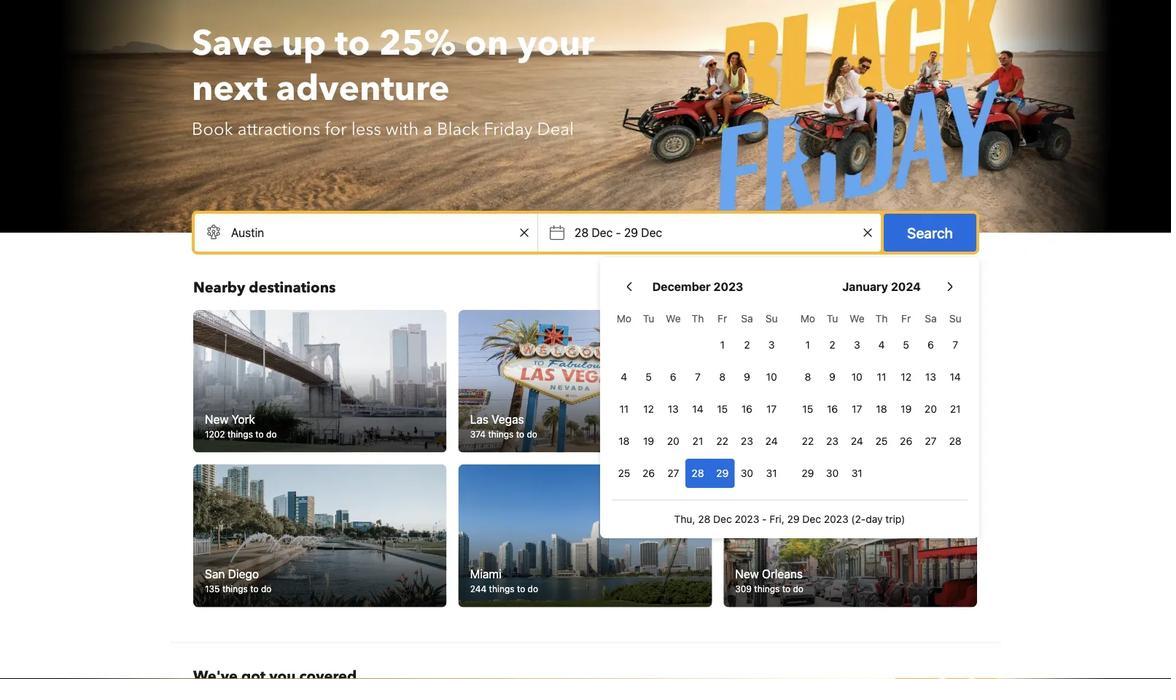 Task type: locate. For each thing, give the bounding box(es) containing it.
1 horizontal spatial 3
[[854, 339, 861, 351]]

-
[[616, 226, 621, 240], [763, 513, 767, 525]]

0 horizontal spatial 12
[[644, 403, 654, 415]]

0 vertical spatial 7
[[953, 339, 959, 351]]

1 horizontal spatial new
[[736, 567, 759, 581]]

2 3 from the left
[[854, 339, 861, 351]]

things inside miami 244 things to do
[[489, 584, 515, 594]]

15 for 15 december 2023 'checkbox'
[[718, 403, 728, 415]]

mo for december
[[617, 313, 632, 325]]

25 inside option
[[876, 435, 888, 447]]

14 inside option
[[693, 403, 704, 415]]

10 for 10 option
[[767, 371, 778, 383]]

1 vertical spatial 4
[[621, 371, 628, 383]]

9 January 2024 checkbox
[[821, 363, 845, 392]]

7 for the 7 checkbox
[[953, 339, 959, 351]]

th for december
[[692, 313, 704, 325]]

for
[[325, 117, 347, 141]]

fr up 1 'option' in the right of the page
[[718, 313, 728, 325]]

3 for january 2024
[[854, 339, 861, 351]]

29 inside cell
[[717, 467, 729, 479]]

1 th from the left
[[692, 313, 704, 325]]

15 inside checkbox
[[803, 403, 814, 415]]

22 left '117'
[[717, 435, 729, 447]]

21
[[951, 403, 961, 415], [693, 435, 704, 447]]

24 down west
[[766, 435, 778, 447]]

to inside new orleans 309 things to do
[[783, 584, 791, 594]]

1 22 from the left
[[717, 435, 729, 447]]

13 right '12 december 2023' option
[[668, 403, 679, 415]]

2 23 from the left
[[827, 435, 839, 447]]

trip)
[[886, 513, 906, 525]]

31 January 2024 checkbox
[[845, 459, 870, 488]]

0 horizontal spatial 31
[[767, 467, 778, 479]]

0 vertical spatial 6
[[928, 339, 935, 351]]

tu
[[643, 313, 655, 325], [827, 313, 839, 325]]

1 horizontal spatial fr
[[902, 313, 912, 325]]

22
[[717, 435, 729, 447], [802, 435, 814, 447]]

30 for 30 checkbox
[[827, 467, 839, 479]]

24 inside checkbox
[[766, 435, 778, 447]]

we
[[666, 313, 681, 325], [850, 313, 865, 325]]

5 right 4 december 2023 checkbox
[[646, 371, 652, 383]]

things inside las vegas 374 things to do
[[488, 430, 514, 440]]

do
[[266, 430, 277, 440], [527, 430, 538, 440], [790, 430, 801, 440], [261, 584, 272, 594], [528, 584, 539, 594], [794, 584, 804, 594]]

things down 'miami'
[[489, 584, 515, 594]]

25%
[[379, 20, 456, 67]]

2 24 from the left
[[851, 435, 864, 447]]

26 right 25 option
[[901, 435, 913, 447]]

2 right 1 'option' in the right of the page
[[744, 339, 751, 351]]

1 vertical spatial 25
[[618, 467, 631, 479]]

309
[[736, 584, 752, 594]]

8 for 8 checkbox
[[805, 371, 812, 383]]

new for new orleans
[[736, 567, 759, 581]]

2 grid from the left
[[796, 304, 968, 488]]

13 for 13 option
[[668, 403, 679, 415]]

to for key west
[[779, 430, 788, 440]]

27 for 27 december 2023 checkbox
[[668, 467, 680, 479]]

black
[[437, 117, 480, 141]]

9 right 8 checkbox
[[830, 371, 836, 383]]

do inside the san diego 135 things to do
[[261, 584, 272, 594]]

to inside miami 244 things to do
[[517, 584, 526, 594]]

do right the 24 december 2023 checkbox
[[790, 430, 801, 440]]

grid for january
[[796, 304, 968, 488]]

1 30 from the left
[[741, 467, 754, 479]]

1 16 from the left
[[742, 403, 753, 415]]

28
[[575, 226, 589, 240], [950, 435, 962, 447], [692, 467, 705, 479], [699, 513, 711, 525]]

to inside the save up to 25% on your next adventure book attractions for less with a black friday deal
[[335, 20, 370, 67]]

2 for january 2024
[[830, 339, 836, 351]]

2 22 from the left
[[802, 435, 814, 447]]

11
[[878, 371, 887, 383], [620, 403, 629, 415]]

things inside "key west 117 things to do"
[[751, 430, 777, 440]]

mo up 4 december 2023 checkbox
[[617, 313, 632, 325]]

1202
[[205, 430, 225, 440]]

to inside new york 1202 things to do
[[256, 430, 264, 440]]

your
[[518, 20, 595, 67]]

7 for '7' option on the right
[[695, 371, 701, 383]]

0 horizontal spatial 11
[[620, 403, 629, 415]]

3
[[769, 339, 775, 351], [854, 339, 861, 351]]

do inside new york 1202 things to do
[[266, 430, 277, 440]]

0 horizontal spatial 13
[[668, 403, 679, 415]]

18 right 17 january 2024 option at the right bottom of the page
[[877, 403, 888, 415]]

1 horizontal spatial 24
[[851, 435, 864, 447]]

26 for 26 checkbox
[[643, 467, 655, 479]]

1 vertical spatial 5
[[646, 371, 652, 383]]

to right the "244"
[[517, 584, 526, 594]]

2023 left "fri,"
[[735, 513, 760, 525]]

tu for december
[[643, 313, 655, 325]]

1 15 from the left
[[718, 403, 728, 415]]

10 right the 9 checkbox
[[767, 371, 778, 383]]

miami 244 things to do
[[470, 567, 539, 594]]

2 31 from the left
[[852, 467, 863, 479]]

11 inside option
[[878, 371, 887, 383]]

to for san diego
[[250, 584, 259, 594]]

27 December 2023 checkbox
[[661, 459, 686, 488]]

0 horizontal spatial -
[[616, 226, 621, 240]]

1 vertical spatial 11
[[620, 403, 629, 415]]

do inside las vegas 374 things to do
[[527, 430, 538, 440]]

244
[[470, 584, 487, 594]]

22 for 22 'checkbox'
[[717, 435, 729, 447]]

15 left 16 'checkbox'
[[803, 403, 814, 415]]

6 for "6" option on the right of page
[[928, 339, 935, 351]]

1 horizontal spatial 25
[[876, 435, 888, 447]]

2 9 from the left
[[830, 371, 836, 383]]

miami image
[[459, 465, 712, 607]]

1 3 from the left
[[769, 339, 775, 351]]

6
[[928, 339, 935, 351], [671, 371, 677, 383]]

search
[[908, 224, 954, 241]]

12
[[901, 371, 912, 383], [644, 403, 654, 415]]

0 horizontal spatial 14
[[693, 403, 704, 415]]

1 we from the left
[[666, 313, 681, 325]]

1 horizontal spatial 13
[[926, 371, 937, 383]]

29 December 2023 checkbox
[[711, 459, 735, 488]]

0 horizontal spatial 26
[[643, 467, 655, 479]]

1 9 from the left
[[744, 371, 751, 383]]

things for new york
[[228, 430, 253, 440]]

0 horizontal spatial 3
[[769, 339, 775, 351]]

23 inside 23 january 2024 option
[[827, 435, 839, 447]]

do inside new orleans 309 things to do
[[794, 584, 804, 594]]

things inside new york 1202 things to do
[[228, 430, 253, 440]]

8 December 2023 checkbox
[[711, 363, 735, 392]]

4 inside 4 january 2024 option
[[879, 339, 885, 351]]

11 right 10 option
[[878, 371, 887, 383]]

2 8 from the left
[[805, 371, 812, 383]]

1 horizontal spatial 27
[[926, 435, 937, 447]]

0 horizontal spatial 15
[[718, 403, 728, 415]]

do right the "244"
[[528, 584, 539, 594]]

new orleans image
[[724, 465, 978, 607]]

6 January 2024 checkbox
[[919, 331, 944, 360]]

4 right 3 checkbox
[[879, 339, 885, 351]]

16
[[742, 403, 753, 415], [827, 403, 839, 415]]

17 for 17 january 2024 option at the right bottom of the page
[[852, 403, 863, 415]]

0 horizontal spatial 18
[[619, 435, 630, 447]]

6 inside option
[[671, 371, 677, 383]]

27 inside checkbox
[[668, 467, 680, 479]]

less
[[352, 117, 382, 141]]

1 su from the left
[[766, 313, 778, 325]]

0 vertical spatial 27
[[926, 435, 937, 447]]

tu down the december
[[643, 313, 655, 325]]

0 horizontal spatial 1
[[721, 339, 725, 351]]

fri,
[[770, 513, 785, 525]]

18 January 2024 checkbox
[[870, 395, 895, 424]]

21 right 20 january 2024 checkbox
[[951, 403, 961, 415]]

1 horizontal spatial 12
[[901, 371, 912, 383]]

sa
[[742, 313, 753, 325], [925, 313, 937, 325]]

do right 135
[[261, 584, 272, 594]]

su up the 7 checkbox
[[950, 313, 962, 325]]

things down the orleans
[[755, 584, 780, 594]]

2
[[744, 339, 751, 351], [830, 339, 836, 351]]

things
[[228, 430, 253, 440], [488, 430, 514, 440], [751, 430, 777, 440], [222, 584, 248, 594], [489, 584, 515, 594], [755, 584, 780, 594]]

30
[[741, 467, 754, 479], [827, 467, 839, 479]]

16 inside 'checkbox'
[[827, 403, 839, 415]]

1 horizontal spatial 30
[[827, 467, 839, 479]]

las vegas image
[[459, 310, 712, 453]]

24 inside option
[[851, 435, 864, 447]]

1 23 from the left
[[741, 435, 754, 447]]

1 horizontal spatial 21
[[951, 403, 961, 415]]

22 left 23 january 2024 option
[[802, 435, 814, 447]]

1 vertical spatial 20
[[668, 435, 680, 447]]

1 horizontal spatial grid
[[796, 304, 968, 488]]

su for 2023
[[766, 313, 778, 325]]

0 horizontal spatial we
[[666, 313, 681, 325]]

3 inside checkbox
[[854, 339, 861, 351]]

1 31 from the left
[[767, 467, 778, 479]]

do right 1202 on the left bottom of page
[[266, 430, 277, 440]]

3 inside option
[[769, 339, 775, 351]]

1 grid from the left
[[612, 304, 784, 488]]

0 horizontal spatial mo
[[617, 313, 632, 325]]

1 horizontal spatial we
[[850, 313, 865, 325]]

18 inside option
[[877, 403, 888, 415]]

13
[[926, 371, 937, 383], [668, 403, 679, 415]]

2 sa from the left
[[925, 313, 937, 325]]

to down diego
[[250, 584, 259, 594]]

0 vertical spatial new
[[205, 412, 229, 426]]

11 inside option
[[620, 403, 629, 415]]

23 down key
[[741, 435, 754, 447]]

8
[[720, 371, 726, 383], [805, 371, 812, 383]]

15
[[718, 403, 728, 415], [803, 403, 814, 415]]

15 left 16 december 2023 option at the bottom right of the page
[[718, 403, 728, 415]]

to down vegas
[[516, 430, 525, 440]]

1 sa from the left
[[742, 313, 753, 325]]

0 horizontal spatial 7
[[695, 371, 701, 383]]

1 horizontal spatial 1
[[806, 339, 811, 351]]

26 right 25 december 2023 checkbox
[[643, 467, 655, 479]]

1 17 from the left
[[767, 403, 777, 415]]

1 1 from the left
[[721, 339, 725, 351]]

new inside new orleans 309 things to do
[[736, 567, 759, 581]]

new
[[205, 412, 229, 426], [736, 567, 759, 581]]

24 right 23 january 2024 option
[[851, 435, 864, 447]]

17
[[767, 403, 777, 415], [852, 403, 863, 415]]

17 right 16 december 2023 option at the bottom right of the page
[[767, 403, 777, 415]]

16 for 16 'checkbox'
[[827, 403, 839, 415]]

to inside "key west 117 things to do"
[[779, 430, 788, 440]]

26 inside 26 checkbox
[[901, 435, 913, 447]]

19 January 2024 checkbox
[[895, 395, 919, 424]]

25 December 2023 checkbox
[[612, 459, 637, 488]]

23 inside 23 december 2023 checkbox
[[741, 435, 754, 447]]

15 inside 'checkbox'
[[718, 403, 728, 415]]

1 vertical spatial 7
[[695, 371, 701, 383]]

2 30 from the left
[[827, 467, 839, 479]]

31 right the 30 checkbox
[[767, 467, 778, 479]]

31 right 30 checkbox
[[852, 467, 863, 479]]

things inside new orleans 309 things to do
[[755, 584, 780, 594]]

5 inside 5 checkbox
[[646, 371, 652, 383]]

1 horizontal spatial 10
[[852, 371, 863, 383]]

we up 3 checkbox
[[850, 313, 865, 325]]

new up 309
[[736, 567, 759, 581]]

0 vertical spatial 14
[[950, 371, 962, 383]]

12 right 11 january 2024 option
[[901, 371, 912, 383]]

0 horizontal spatial 2
[[744, 339, 751, 351]]

0 vertical spatial 21
[[951, 403, 961, 415]]

18 inside checkbox
[[619, 435, 630, 447]]

14 right 13 option
[[693, 403, 704, 415]]

1 for january
[[806, 339, 811, 351]]

10 inside option
[[852, 371, 863, 383]]

16 right 15 december 2023 'checkbox'
[[742, 403, 753, 415]]

21 January 2024 checkbox
[[944, 395, 968, 424]]

1 2 from the left
[[744, 339, 751, 351]]

2 17 from the left
[[852, 403, 863, 415]]

do for new york
[[266, 430, 277, 440]]

0 horizontal spatial 24
[[766, 435, 778, 447]]

las vegas 374 things to do
[[470, 412, 538, 440]]

6 inside option
[[928, 339, 935, 351]]

1 vertical spatial 19
[[644, 435, 655, 447]]

26 inside 26 checkbox
[[643, 467, 655, 479]]

grid
[[612, 304, 784, 488], [796, 304, 968, 488]]

2 right 1 'checkbox'
[[830, 339, 836, 351]]

23 for 23 december 2023 checkbox
[[741, 435, 754, 447]]

19 right the 18 december 2023 checkbox
[[644, 435, 655, 447]]

we down the december
[[666, 313, 681, 325]]

6 right 5 option on the right
[[928, 339, 935, 351]]

do right 374
[[527, 430, 538, 440]]

mo
[[617, 313, 632, 325], [801, 313, 816, 325]]

1 vertical spatial 13
[[668, 403, 679, 415]]

13 December 2023 checkbox
[[661, 395, 686, 424]]

sa up "6" option on the right of page
[[925, 313, 937, 325]]

4 inside 4 december 2023 checkbox
[[621, 371, 628, 383]]

2023
[[714, 280, 744, 294], [735, 513, 760, 525], [824, 513, 849, 525]]

3 for december 2023
[[769, 339, 775, 351]]

8 January 2024 checkbox
[[796, 363, 821, 392]]

25
[[876, 435, 888, 447], [618, 467, 631, 479]]

do inside "key west 117 things to do"
[[790, 430, 801, 440]]

1 inside 'option'
[[721, 339, 725, 351]]

1 tu from the left
[[643, 313, 655, 325]]

th up 4 january 2024 option
[[876, 313, 888, 325]]

16 right 15 checkbox
[[827, 403, 839, 415]]

19 right "18" option
[[901, 403, 912, 415]]

26 January 2024 checkbox
[[895, 427, 919, 456]]

1 horizontal spatial 18
[[877, 403, 888, 415]]

2 15 from the left
[[803, 403, 814, 415]]

1 fr from the left
[[718, 313, 728, 325]]

8 right '7' option on the right
[[720, 371, 726, 383]]

0 horizontal spatial 27
[[668, 467, 680, 479]]

13 right the 12 checkbox
[[926, 371, 937, 383]]

31
[[767, 467, 778, 479], [852, 467, 863, 479]]

new york 1202 things to do
[[205, 412, 277, 440]]

1 horizontal spatial 2
[[830, 339, 836, 351]]

tu up 2 option
[[827, 313, 839, 325]]

new for new york
[[205, 412, 229, 426]]

19
[[901, 403, 912, 415], [644, 435, 655, 447]]

san diego image
[[193, 465, 447, 607]]

0 horizontal spatial 17
[[767, 403, 777, 415]]

1 horizontal spatial 31
[[852, 467, 863, 479]]

1 horizontal spatial 17
[[852, 403, 863, 415]]

to down west
[[779, 430, 788, 440]]

5 inside 5 option
[[904, 339, 910, 351]]

we for january
[[850, 313, 865, 325]]

24
[[766, 435, 778, 447], [851, 435, 864, 447]]

9
[[744, 371, 751, 383], [830, 371, 836, 383]]

9 inside option
[[830, 371, 836, 383]]

30 right 29 january 2024 option
[[827, 467, 839, 479]]

2 we from the left
[[850, 313, 865, 325]]

12 inside checkbox
[[901, 371, 912, 383]]

0 horizontal spatial 8
[[720, 371, 726, 383]]

17 left "18" option
[[852, 403, 863, 415]]

0 horizontal spatial 16
[[742, 403, 753, 415]]

1 horizontal spatial 26
[[901, 435, 913, 447]]

15 for 15 checkbox
[[803, 403, 814, 415]]

20 December 2023 checkbox
[[661, 427, 686, 456]]

20
[[925, 403, 938, 415], [668, 435, 680, 447]]

1 24 from the left
[[766, 435, 778, 447]]

to inside las vegas 374 things to do
[[516, 430, 525, 440]]

things inside the san diego 135 things to do
[[222, 584, 248, 594]]

22 December 2023 checkbox
[[711, 427, 735, 456]]

1 vertical spatial 6
[[671, 371, 677, 383]]

destinations
[[249, 278, 336, 298]]

fr up 5 option on the right
[[902, 313, 912, 325]]

20 inside option
[[668, 435, 680, 447]]

1
[[721, 339, 725, 351], [806, 339, 811, 351]]

miami
[[470, 567, 502, 581]]

0 vertical spatial -
[[616, 226, 621, 240]]

6 for '6' option
[[671, 371, 677, 383]]

1 horizontal spatial 7
[[953, 339, 959, 351]]

14 inside checkbox
[[950, 371, 962, 383]]

29
[[625, 226, 639, 240], [717, 467, 729, 479], [802, 467, 815, 479], [788, 513, 800, 525]]

5
[[904, 339, 910, 351], [646, 371, 652, 383]]

3 December 2023 checkbox
[[760, 331, 784, 360]]

sa up 2 option
[[742, 313, 753, 325]]

21 December 2023 checkbox
[[686, 427, 711, 456]]

7 January 2024 checkbox
[[944, 331, 968, 360]]

1 horizontal spatial 16
[[827, 403, 839, 415]]

16 for 16 december 2023 option at the bottom right of the page
[[742, 403, 753, 415]]

16 inside option
[[742, 403, 753, 415]]

13 for 13 january 2024 option
[[926, 371, 937, 383]]

things down the york
[[228, 430, 253, 440]]

0 horizontal spatial fr
[[718, 313, 728, 325]]

friday
[[484, 117, 533, 141]]

23
[[741, 435, 754, 447], [827, 435, 839, 447]]

20 inside checkbox
[[925, 403, 938, 415]]

1 vertical spatial 26
[[643, 467, 655, 479]]

0 horizontal spatial th
[[692, 313, 704, 325]]

3 right 2 option
[[769, 339, 775, 351]]

0 horizontal spatial 5
[[646, 371, 652, 383]]

28 inside 28 option
[[950, 435, 962, 447]]

0 horizontal spatial 21
[[693, 435, 704, 447]]

0 horizontal spatial grid
[[612, 304, 784, 488]]

5 for 5 checkbox at the bottom of the page
[[646, 371, 652, 383]]

key west 117 things to do
[[736, 412, 801, 440]]

14 for 14 checkbox
[[950, 371, 962, 383]]

14 right 13 january 2024 option
[[950, 371, 962, 383]]

1 horizontal spatial 14
[[950, 371, 962, 383]]

1 horizontal spatial 8
[[805, 371, 812, 383]]

to for las vegas
[[516, 430, 525, 440]]

2 su from the left
[[950, 313, 962, 325]]

things down vegas
[[488, 430, 514, 440]]

30 right 29 december 2023 option
[[741, 467, 754, 479]]

1 horizontal spatial 6
[[928, 339, 935, 351]]

1 horizontal spatial su
[[950, 313, 962, 325]]

3 left 4 january 2024 option
[[854, 339, 861, 351]]

0 vertical spatial 12
[[901, 371, 912, 383]]

31 for 31 december 2023 option
[[767, 467, 778, 479]]

7 inside checkbox
[[953, 339, 959, 351]]

24 for 24 option
[[851, 435, 864, 447]]

0 horizontal spatial 22
[[717, 435, 729, 447]]

grid for december
[[612, 304, 784, 488]]

31 inside 31 december 2023 option
[[767, 467, 778, 479]]

to
[[335, 20, 370, 67], [256, 430, 264, 440], [516, 430, 525, 440], [779, 430, 788, 440], [250, 584, 259, 594], [517, 584, 526, 594], [783, 584, 791, 594]]

25 inside checkbox
[[618, 467, 631, 479]]

14
[[950, 371, 962, 383], [693, 403, 704, 415]]

december
[[653, 280, 711, 294]]

10 inside option
[[767, 371, 778, 383]]

4 left 5 checkbox at the bottom of the page
[[621, 371, 628, 383]]

to right 1202 on the left bottom of page
[[256, 430, 264, 440]]

24 for the 24 december 2023 checkbox
[[766, 435, 778, 447]]

10
[[767, 371, 778, 383], [852, 371, 863, 383]]

fr
[[718, 313, 728, 325], [902, 313, 912, 325]]

do for new orleans
[[794, 584, 804, 594]]

to down the orleans
[[783, 584, 791, 594]]

2 16 from the left
[[827, 403, 839, 415]]

su
[[766, 313, 778, 325], [950, 313, 962, 325]]

0 vertical spatial 5
[[904, 339, 910, 351]]

2 10 from the left
[[852, 371, 863, 383]]

2 1 from the left
[[806, 339, 811, 351]]

0 horizontal spatial sa
[[742, 313, 753, 325]]

11 January 2024 checkbox
[[870, 363, 895, 392]]

21 right the 20 december 2023 option
[[693, 435, 704, 447]]

26
[[901, 435, 913, 447], [643, 467, 655, 479]]

1 horizontal spatial 22
[[802, 435, 814, 447]]

1 December 2023 checkbox
[[711, 331, 735, 360]]

5 right 4 january 2024 option
[[904, 339, 910, 351]]

0 vertical spatial 26
[[901, 435, 913, 447]]

10 right "9 january 2024" option
[[852, 371, 863, 383]]

18
[[877, 403, 888, 415], [619, 435, 630, 447]]

san diego 135 things to do
[[205, 567, 272, 594]]

23 left 24 option
[[827, 435, 839, 447]]

1 inside 'checkbox'
[[806, 339, 811, 351]]

7 inside option
[[695, 371, 701, 383]]

0 vertical spatial 11
[[878, 371, 887, 383]]

18 left 19 checkbox
[[619, 435, 630, 447]]

dec
[[592, 226, 613, 240], [642, 226, 663, 240], [714, 513, 732, 525], [803, 513, 822, 525]]

things for new orleans
[[755, 584, 780, 594]]

22 inside 'checkbox'
[[717, 435, 729, 447]]

january 2024
[[843, 280, 922, 294]]

2 mo from the left
[[801, 313, 816, 325]]

1 8 from the left
[[720, 371, 726, 383]]

to inside the san diego 135 things to do
[[250, 584, 259, 594]]

new up 1202 on the left bottom of page
[[205, 412, 229, 426]]

27 inside checkbox
[[926, 435, 937, 447]]

29 January 2024 checkbox
[[796, 459, 821, 488]]

su up 3 option
[[766, 313, 778, 325]]

1 horizontal spatial 11
[[878, 371, 887, 383]]

1 horizontal spatial -
[[763, 513, 767, 525]]

2 th from the left
[[876, 313, 888, 325]]

12 right 11 december 2023 option
[[644, 403, 654, 415]]

0 horizontal spatial 9
[[744, 371, 751, 383]]

th
[[692, 313, 704, 325], [876, 313, 888, 325]]

day
[[866, 513, 883, 525]]

do down the orleans
[[794, 584, 804, 594]]

1 horizontal spatial 9
[[830, 371, 836, 383]]

1 horizontal spatial 23
[[827, 435, 839, 447]]

15 December 2023 checkbox
[[711, 395, 735, 424]]

10 December 2023 checkbox
[[760, 363, 784, 392]]

28 inside 28 december 2023 checkbox
[[692, 467, 705, 479]]

1 horizontal spatial 5
[[904, 339, 910, 351]]

0 horizontal spatial 19
[[644, 435, 655, 447]]

1 horizontal spatial 20
[[925, 403, 938, 415]]

11 left '12 december 2023' option
[[620, 403, 629, 415]]

th down december 2023 on the right of page
[[692, 313, 704, 325]]

2 fr from the left
[[902, 313, 912, 325]]

0 horizontal spatial 4
[[621, 371, 628, 383]]

5 December 2023 checkbox
[[637, 363, 661, 392]]

1 10 from the left
[[767, 371, 778, 383]]

0 horizontal spatial 10
[[767, 371, 778, 383]]

4
[[879, 339, 885, 351], [621, 371, 628, 383]]

1 vertical spatial 21
[[693, 435, 704, 447]]

22 inside option
[[802, 435, 814, 447]]

7 right '6' option
[[695, 371, 701, 383]]

0 horizontal spatial 6
[[671, 371, 677, 383]]

23 for 23 january 2024 option
[[827, 435, 839, 447]]

1 vertical spatial new
[[736, 567, 759, 581]]

31 inside 31 january 2024 checkbox
[[852, 467, 863, 479]]

things for las vegas
[[488, 430, 514, 440]]

fr for 2024
[[902, 313, 912, 325]]

2 tu from the left
[[827, 313, 839, 325]]

0 horizontal spatial 20
[[668, 435, 680, 447]]

0 vertical spatial 13
[[926, 371, 937, 383]]

9 inside checkbox
[[744, 371, 751, 383]]

1 horizontal spatial sa
[[925, 313, 937, 325]]

6 right 5 checkbox at the bottom of the page
[[671, 371, 677, 383]]

things down west
[[751, 430, 777, 440]]

7
[[953, 339, 959, 351], [695, 371, 701, 383]]

20 for 20 january 2024 checkbox
[[925, 403, 938, 415]]

374
[[470, 430, 486, 440]]

0 horizontal spatial 25
[[618, 467, 631, 479]]

1 vertical spatial 14
[[693, 403, 704, 415]]

1 horizontal spatial th
[[876, 313, 888, 325]]

1 vertical spatial 18
[[619, 435, 630, 447]]

12 inside option
[[644, 403, 654, 415]]

with
[[386, 117, 419, 141]]

sa for 2024
[[925, 313, 937, 325]]

1 horizontal spatial 19
[[901, 403, 912, 415]]

1 horizontal spatial mo
[[801, 313, 816, 325]]

117
[[736, 430, 749, 440]]

0 horizontal spatial 30
[[741, 467, 754, 479]]

mo for january
[[801, 313, 816, 325]]

26 for 26 checkbox
[[901, 435, 913, 447]]

8 left "9 january 2024" option
[[805, 371, 812, 383]]

27
[[926, 435, 937, 447], [668, 467, 680, 479]]

0 horizontal spatial su
[[766, 313, 778, 325]]

2 December 2023 checkbox
[[735, 331, 760, 360]]

1 vertical spatial 12
[[644, 403, 654, 415]]

21 for 21 december 2023 checkbox
[[693, 435, 704, 447]]

new inside new york 1202 things to do
[[205, 412, 229, 426]]

to right up
[[335, 20, 370, 67]]

2 2 from the left
[[830, 339, 836, 351]]

things down diego
[[222, 584, 248, 594]]

9 right 8 december 2023 checkbox
[[744, 371, 751, 383]]

7 right "6" option on the right of page
[[953, 339, 959, 351]]

1 mo from the left
[[617, 313, 632, 325]]

0 vertical spatial 25
[[876, 435, 888, 447]]

mo up 1 'checkbox'
[[801, 313, 816, 325]]



Task type: vqa. For each thing, say whether or not it's contained in the screenshot.


Task type: describe. For each thing, give the bounding box(es) containing it.
up
[[282, 20, 326, 67]]

18 for the 18 december 2023 checkbox
[[619, 435, 630, 447]]

on
[[465, 20, 509, 67]]

3 January 2024 checkbox
[[845, 331, 870, 360]]

10 for 10 option
[[852, 371, 863, 383]]

save up to 25% on your next adventure book attractions for less with a black friday deal
[[192, 20, 595, 141]]

1 January 2024 checkbox
[[796, 331, 821, 360]]

7 December 2023 checkbox
[[686, 363, 711, 392]]

11 for 11 january 2024 option
[[878, 371, 887, 383]]

2024
[[892, 280, 922, 294]]

22 January 2024 checkbox
[[796, 427, 821, 456]]

16 January 2024 checkbox
[[821, 395, 845, 424]]

diego
[[228, 567, 259, 581]]

25 for 25 december 2023 checkbox
[[618, 467, 631, 479]]

key west image
[[724, 310, 978, 453]]

we for december
[[666, 313, 681, 325]]

key
[[736, 412, 755, 426]]

(2-
[[852, 513, 866, 525]]

things for san diego
[[222, 584, 248, 594]]

0 vertical spatial 19
[[901, 403, 912, 415]]

sa for 2023
[[742, 313, 753, 325]]

2 for december 2023
[[744, 339, 751, 351]]

nearby destinations
[[193, 278, 336, 298]]

28 cell
[[686, 456, 711, 488]]

las
[[470, 412, 489, 426]]

17 January 2024 checkbox
[[845, 395, 870, 424]]

28 December 2023 checkbox
[[686, 459, 711, 488]]

20 for the 20 december 2023 option
[[668, 435, 680, 447]]

4 December 2023 checkbox
[[612, 363, 637, 392]]

to for new york
[[256, 430, 264, 440]]

december 2023
[[653, 280, 744, 294]]

11 for 11 december 2023 option
[[620, 403, 629, 415]]

14 for 14 option
[[693, 403, 704, 415]]

next
[[192, 65, 267, 113]]

21 for 21 january 2024 checkbox
[[951, 403, 961, 415]]

4 for 4 december 2023 checkbox
[[621, 371, 628, 383]]

26 December 2023 checkbox
[[637, 459, 661, 488]]

9 for "9 january 2024" option
[[830, 371, 836, 383]]

13 January 2024 checkbox
[[919, 363, 944, 392]]

31 December 2023 checkbox
[[760, 459, 784, 488]]

a
[[423, 117, 433, 141]]

27 January 2024 checkbox
[[919, 427, 944, 456]]

30 December 2023 checkbox
[[735, 459, 760, 488]]

12 for the 12 checkbox
[[901, 371, 912, 383]]

18 December 2023 checkbox
[[612, 427, 637, 456]]

1 vertical spatial -
[[763, 513, 767, 525]]

18 for "18" option
[[877, 403, 888, 415]]

12 for '12 december 2023' option
[[644, 403, 654, 415]]

attractions
[[238, 117, 321, 141]]

17 December 2023 checkbox
[[760, 395, 784, 424]]

11 December 2023 checkbox
[[612, 395, 637, 424]]

things for key west
[[751, 430, 777, 440]]

19 December 2023 checkbox
[[637, 427, 661, 456]]

2023 left (2-
[[824, 513, 849, 525]]

san
[[205, 567, 225, 581]]

135
[[205, 584, 220, 594]]

Where are you going? search field
[[195, 214, 538, 252]]

4 for 4 january 2024 option
[[879, 339, 885, 351]]

1 for december
[[721, 339, 725, 351]]

2023 right the december
[[714, 280, 744, 294]]

do for key west
[[790, 430, 801, 440]]

31 for 31 january 2024 checkbox
[[852, 467, 863, 479]]

14 December 2023 checkbox
[[686, 395, 711, 424]]

to for new orleans
[[783, 584, 791, 594]]

24 December 2023 checkbox
[[760, 427, 784, 456]]

30 January 2024 checkbox
[[821, 459, 845, 488]]

16 December 2023 checkbox
[[735, 395, 760, 424]]

5 for 5 option on the right
[[904, 339, 910, 351]]

24 January 2024 checkbox
[[845, 427, 870, 456]]

vegas
[[492, 412, 524, 426]]

6 December 2023 checkbox
[[661, 363, 686, 392]]

23 December 2023 checkbox
[[735, 427, 760, 456]]

january
[[843, 280, 889, 294]]

17 for 17 option
[[767, 403, 777, 415]]

save
[[192, 20, 273, 67]]

2 January 2024 checkbox
[[821, 331, 845, 360]]

22 for 22 option
[[802, 435, 814, 447]]

12 January 2024 checkbox
[[895, 363, 919, 392]]

9 December 2023 checkbox
[[735, 363, 760, 392]]

su for 2024
[[950, 313, 962, 325]]

12 December 2023 checkbox
[[637, 395, 661, 424]]

23 January 2024 checkbox
[[821, 427, 845, 456]]

new orleans 309 things to do
[[736, 567, 804, 594]]

25 for 25 option
[[876, 435, 888, 447]]

20 January 2024 checkbox
[[919, 395, 944, 424]]

25 January 2024 checkbox
[[870, 427, 895, 456]]

do for san diego
[[261, 584, 272, 594]]

adventure
[[276, 65, 450, 113]]

new york image
[[193, 310, 447, 453]]

thu,
[[675, 513, 696, 525]]

10 January 2024 checkbox
[[845, 363, 870, 392]]

28 January 2024 checkbox
[[944, 427, 968, 456]]

5 January 2024 checkbox
[[895, 331, 919, 360]]

29 cell
[[711, 456, 735, 488]]

8 for 8 december 2023 checkbox
[[720, 371, 726, 383]]

30 for the 30 checkbox
[[741, 467, 754, 479]]

thu, 28 dec 2023 - fri, 29 dec 2023 (2-day trip)
[[675, 513, 906, 525]]

west
[[758, 412, 785, 426]]

nearby
[[193, 278, 245, 298]]

9 for the 9 checkbox
[[744, 371, 751, 383]]

14 January 2024 checkbox
[[944, 363, 968, 392]]

th for january
[[876, 313, 888, 325]]

27 for 27 january 2024 checkbox
[[926, 435, 937, 447]]

orleans
[[762, 567, 803, 581]]

fr for 2023
[[718, 313, 728, 325]]

book
[[192, 117, 233, 141]]

tu for january
[[827, 313, 839, 325]]

deal
[[537, 117, 574, 141]]

york
[[232, 412, 255, 426]]

28 dec - 29 dec
[[575, 226, 663, 240]]

15 January 2024 checkbox
[[796, 395, 821, 424]]

do for las vegas
[[527, 430, 538, 440]]

search button
[[884, 214, 977, 252]]

do inside miami 244 things to do
[[528, 584, 539, 594]]

4 January 2024 checkbox
[[870, 331, 895, 360]]



